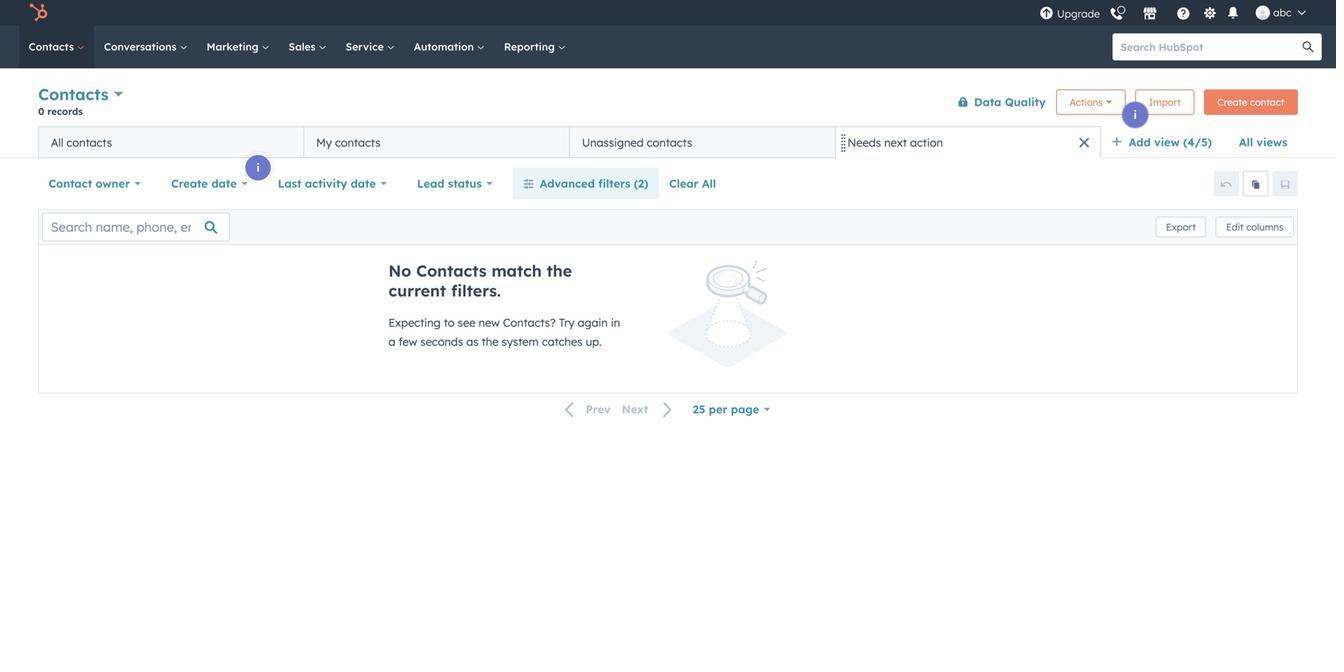 Task type: describe. For each thing, give the bounding box(es) containing it.
all for all contacts
[[51, 136, 63, 150]]

lead
[[417, 177, 445, 191]]

as
[[467, 335, 479, 349]]

export button
[[1156, 217, 1207, 238]]

import button
[[1136, 90, 1195, 115]]

no contacts match the current filters.
[[389, 261, 572, 301]]

0 records
[[38, 105, 83, 117]]

per
[[709, 403, 728, 417]]

25 per page
[[693, 403, 760, 417]]

last activity date button
[[268, 168, 397, 200]]

contacts banner
[[38, 82, 1299, 127]]

views
[[1257, 135, 1288, 149]]

automation
[[414, 40, 477, 53]]

1 horizontal spatial i button
[[1123, 102, 1149, 128]]

all views link
[[1229, 127, 1299, 158]]

all contacts
[[51, 136, 112, 150]]

Search name, phone, email addresses, or company search field
[[42, 213, 230, 241]]

prev
[[586, 403, 611, 417]]

conversations
[[104, 40, 180, 53]]

menu containing abc
[[1038, 0, 1318, 25]]

the inside no contacts match the current filters.
[[547, 261, 572, 281]]

a
[[389, 335, 396, 349]]

data quality button
[[948, 86, 1047, 118]]

1 horizontal spatial all
[[702, 177, 716, 191]]

create date
[[171, 177, 237, 191]]

current
[[389, 281, 446, 301]]

notifications image
[[1227, 7, 1241, 21]]

create date button
[[161, 168, 258, 200]]

prev button
[[556, 400, 617, 420]]

reporting
[[504, 40, 558, 53]]

edit
[[1227, 221, 1244, 233]]

filters
[[599, 177, 631, 191]]

next
[[885, 136, 907, 150]]

contact owner button
[[38, 168, 151, 200]]

edit columns button
[[1216, 217, 1295, 238]]

next
[[622, 403, 649, 417]]

contacts for unassigned contacts
[[647, 136, 693, 150]]

lead status
[[417, 177, 482, 191]]

actions button
[[1057, 90, 1126, 115]]

columns
[[1247, 221, 1284, 233]]

again
[[578, 316, 608, 330]]

needs next action button
[[836, 127, 1101, 158]]

advanced
[[540, 177, 595, 191]]

notifications button
[[1224, 4, 1244, 21]]

25 per page button
[[683, 394, 781, 426]]

last
[[278, 177, 302, 191]]

(4/5)
[[1184, 135, 1213, 149]]

hubspot image
[[29, 3, 48, 22]]

help button
[[1170, 4, 1198, 21]]

no
[[389, 261, 412, 281]]

gary orlando image
[[1256, 6, 1271, 20]]

unassigned contacts
[[582, 136, 693, 150]]

0 horizontal spatial i button
[[245, 155, 271, 181]]

contacts inside no contacts match the current filters.
[[416, 261, 487, 281]]

see
[[458, 316, 476, 330]]

status
[[448, 177, 482, 191]]

Search HubSpot search field
[[1113, 33, 1308, 60]]

to
[[444, 316, 455, 330]]

0
[[38, 105, 44, 117]]

up.
[[586, 335, 602, 349]]

view
[[1155, 135, 1180, 149]]

settings image
[[1203, 7, 1218, 21]]

my contacts button
[[304, 127, 570, 158]]

seconds
[[421, 335, 463, 349]]

i for the left i button
[[257, 161, 260, 175]]

abc button
[[1247, 0, 1316, 25]]

new
[[479, 316, 500, 330]]

actions
[[1070, 96, 1103, 108]]

create for create contact
[[1218, 96, 1248, 108]]

create for create date
[[171, 177, 208, 191]]

sales link
[[279, 25, 336, 68]]

help image
[[1177, 7, 1191, 21]]

(2)
[[634, 177, 649, 191]]

data
[[975, 95, 1002, 109]]

contact owner
[[49, 177, 130, 191]]

data quality
[[975, 95, 1046, 109]]

reporting link
[[495, 25, 576, 68]]

pagination navigation
[[556, 399, 683, 420]]

add
[[1129, 135, 1151, 149]]

search button
[[1295, 33, 1322, 60]]

marketing
[[207, 40, 262, 53]]

action
[[911, 136, 944, 150]]

0 vertical spatial contacts
[[29, 40, 77, 53]]

my
[[316, 136, 332, 150]]



Task type: locate. For each thing, give the bounding box(es) containing it.
1 horizontal spatial contacts
[[335, 136, 381, 150]]

contacts for all contacts
[[67, 136, 112, 150]]

conversations link
[[94, 25, 197, 68]]

marketing link
[[197, 25, 279, 68]]

all down 0 records
[[51, 136, 63, 150]]

date right activity
[[351, 177, 376, 191]]

edit columns
[[1227, 221, 1284, 233]]

0 vertical spatial the
[[547, 261, 572, 281]]

1 vertical spatial i
[[257, 161, 260, 175]]

the right as
[[482, 335, 499, 349]]

page
[[731, 403, 760, 417]]

settings link
[[1201, 4, 1221, 21]]

sales
[[289, 40, 319, 53]]

create contact button
[[1205, 90, 1299, 115]]

create down the all contacts button
[[171, 177, 208, 191]]

contacts down records
[[67, 136, 112, 150]]

contacts down contacts "banner"
[[647, 136, 693, 150]]

clear all
[[669, 177, 716, 191]]

0 horizontal spatial contacts
[[67, 136, 112, 150]]

export
[[1167, 221, 1196, 233]]

owner
[[96, 177, 130, 191]]

0 vertical spatial i button
[[1123, 102, 1149, 128]]

contacts inside unassigned contacts 'button'
[[647, 136, 693, 150]]

add view (4/5) button
[[1101, 127, 1229, 158]]

0 horizontal spatial all
[[51, 136, 63, 150]]

advanced filters (2)
[[540, 177, 649, 191]]

date left last
[[211, 177, 237, 191]]

match
[[492, 261, 542, 281]]

i button left last
[[245, 155, 271, 181]]

2 vertical spatial contacts
[[416, 261, 487, 281]]

contacts link
[[19, 25, 94, 68]]

1 vertical spatial create
[[171, 177, 208, 191]]

my contacts
[[316, 136, 381, 150]]

all for all views
[[1240, 135, 1254, 149]]

lead status button
[[407, 168, 503, 200]]

contacts for my contacts
[[335, 136, 381, 150]]

abc
[[1274, 6, 1292, 19]]

i button up add
[[1123, 102, 1149, 128]]

unassigned contacts button
[[570, 127, 836, 158]]

all
[[1240, 135, 1254, 149], [51, 136, 63, 150], [702, 177, 716, 191]]

calling icon image
[[1110, 7, 1124, 22]]

quality
[[1005, 95, 1046, 109]]

hubspot link
[[19, 3, 60, 22]]

clear
[[669, 177, 699, 191]]

marketplaces button
[[1134, 0, 1167, 25]]

expecting
[[389, 316, 441, 330]]

all right clear
[[702, 177, 716, 191]]

0 horizontal spatial the
[[482, 335, 499, 349]]

unassigned
[[582, 136, 644, 150]]

2 horizontal spatial contacts
[[647, 136, 693, 150]]

the inside the expecting to see new contacts? try again in a few seconds as the system catches up.
[[482, 335, 499, 349]]

2 date from the left
[[351, 177, 376, 191]]

contacts button
[[38, 83, 123, 106]]

1 horizontal spatial i
[[1134, 108, 1137, 122]]

contacts inside the "my contacts" button
[[335, 136, 381, 150]]

create contact
[[1218, 96, 1285, 108]]

0 vertical spatial i
[[1134, 108, 1137, 122]]

i for the rightmost i button
[[1134, 108, 1137, 122]]

contacts up records
[[38, 84, 109, 104]]

1 horizontal spatial create
[[1218, 96, 1248, 108]]

1 vertical spatial the
[[482, 335, 499, 349]]

0 horizontal spatial i
[[257, 161, 260, 175]]

in
[[611, 316, 620, 330]]

the
[[547, 261, 572, 281], [482, 335, 499, 349]]

i button
[[1123, 102, 1149, 128], [245, 155, 271, 181]]

contact
[[49, 177, 92, 191]]

3 contacts from the left
[[647, 136, 693, 150]]

contacts down hubspot link
[[29, 40, 77, 53]]

create left "contact" on the top right of page
[[1218, 96, 1248, 108]]

create
[[1218, 96, 1248, 108], [171, 177, 208, 191]]

clear all button
[[659, 168, 727, 200]]

automation link
[[405, 25, 495, 68]]

all left views
[[1240, 135, 1254, 149]]

service link
[[336, 25, 405, 68]]

all contacts button
[[38, 127, 304, 158]]

create inside button
[[1218, 96, 1248, 108]]

0 horizontal spatial create
[[171, 177, 208, 191]]

upgrade
[[1057, 7, 1100, 20]]

date
[[211, 177, 237, 191], [351, 177, 376, 191]]

1 vertical spatial i button
[[245, 155, 271, 181]]

contacts
[[29, 40, 77, 53], [38, 84, 109, 104], [416, 261, 487, 281]]

records
[[47, 105, 83, 117]]

contacts
[[67, 136, 112, 150], [335, 136, 381, 150], [647, 136, 693, 150]]

contacts inside popup button
[[38, 84, 109, 104]]

few
[[399, 335, 417, 349]]

activity
[[305, 177, 347, 191]]

menu
[[1038, 0, 1318, 25]]

next button
[[617, 400, 683, 420]]

0 horizontal spatial date
[[211, 177, 237, 191]]

contacts right no
[[416, 261, 487, 281]]

import
[[1149, 96, 1181, 108]]

needs
[[848, 136, 882, 150]]

contacts right my
[[335, 136, 381, 150]]

contacts inside the all contacts button
[[67, 136, 112, 150]]

filters.
[[451, 281, 501, 301]]

contact
[[1251, 96, 1285, 108]]

try
[[559, 316, 575, 330]]

search image
[[1303, 41, 1314, 53]]

2 contacts from the left
[[335, 136, 381, 150]]

2 horizontal spatial all
[[1240, 135, 1254, 149]]

catches
[[542, 335, 583, 349]]

1 horizontal spatial the
[[547, 261, 572, 281]]

needs next action
[[848, 136, 944, 150]]

i
[[1134, 108, 1137, 122], [257, 161, 260, 175]]

calling icon button
[[1104, 1, 1131, 24]]

25
[[693, 403, 706, 417]]

the right match
[[547, 261, 572, 281]]

upgrade image
[[1040, 7, 1054, 21]]

1 contacts from the left
[[67, 136, 112, 150]]

1 date from the left
[[211, 177, 237, 191]]

last activity date
[[278, 177, 376, 191]]

marketplaces image
[[1143, 7, 1158, 21]]

0 vertical spatial create
[[1218, 96, 1248, 108]]

1 vertical spatial contacts
[[38, 84, 109, 104]]

add view (4/5)
[[1129, 135, 1213, 149]]

1 horizontal spatial date
[[351, 177, 376, 191]]

advanced filters (2) button
[[513, 168, 659, 200]]

contacts?
[[503, 316, 556, 330]]

create inside popup button
[[171, 177, 208, 191]]

service
[[346, 40, 387, 53]]



Task type: vqa. For each thing, say whether or not it's contained in the screenshot.
My Contacts Button
yes



